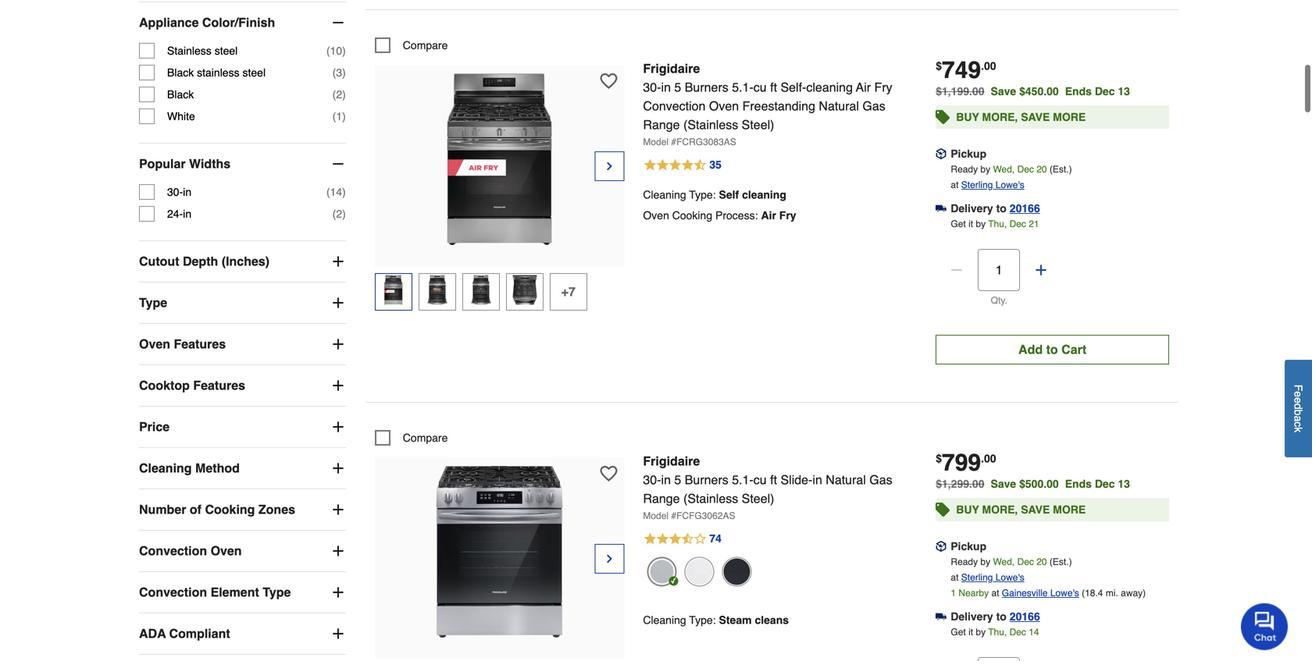 Task type: describe. For each thing, give the bounding box(es) containing it.
cleaning type: steam cleans
[[643, 614, 789, 627]]

of
[[190, 503, 202, 517]]

appliance color/finish
[[139, 15, 275, 30]]

gainesville lowe's button
[[1002, 586, 1079, 601]]

0 horizontal spatial air
[[761, 209, 776, 222]]

cutout depth (inches)
[[139, 254, 270, 269]]

1 vertical spatial 30-
[[167, 186, 183, 198]]

to for 749
[[996, 202, 1007, 215]]

5 for range
[[674, 473, 681, 487]]

$1,299.00 save $500.00 ends dec 13
[[936, 478, 1130, 491]]

plus image for price
[[330, 420, 346, 435]]

5.1- for steel)
[[732, 473, 754, 487]]

+7 button
[[550, 273, 587, 311]]

element
[[211, 586, 259, 600]]

24-in
[[167, 208, 191, 220]]

stainless steel image
[[647, 557, 677, 587]]

cleaning inside 'frigidaire 30-in 5 burners 5.1-cu ft self-cleaning air fry convection oven freestanding natural gas range (stainless steel) model # fcrg3083as'
[[806, 80, 853, 94]]

it for 749
[[969, 219, 973, 230]]

oven features
[[139, 337, 226, 352]]

zones
[[258, 503, 295, 517]]

4 ) from the top
[[342, 110, 346, 123]]

white image
[[685, 557, 714, 587]]

dec for $1,199.00 save $450.00 ends dec 13
[[1095, 85, 1115, 98]]

convection element type
[[139, 586, 291, 600]]

delivery for 799
[[951, 611, 993, 623]]

model inside 'frigidaire 30-in 5 burners 5.1-cu ft self-cleaning air fry convection oven freestanding natural gas range (stainless steel) model # fcrg3083as'
[[643, 137, 669, 148]]

+7
[[561, 285, 576, 299]]

749
[[942, 57, 981, 83]]

3
[[336, 66, 342, 79]]

cleaning for cleaning type: steam cleans
[[643, 614, 686, 627]]

plus image inside type 'button'
[[330, 295, 346, 311]]

in inside 'frigidaire 30-in 5 burners 5.1-cu ft self-cleaning air fry convection oven freestanding natural gas range (stainless steel) model # fcrg3083as'
[[661, 80, 671, 94]]

$ for 749
[[936, 60, 942, 72]]

truck filled image for 799
[[936, 612, 947, 623]]

ft for self-
[[770, 80, 777, 94]]

convection oven
[[139, 544, 242, 559]]

(est.) for ready by wed, dec 20 (est.) at sterling lowe's 1 nearby at gainesville lowe's (18.4 mi. away)
[[1050, 557, 1072, 568]]

oven features button
[[139, 324, 346, 365]]

f
[[1292, 385, 1305, 392]]

type inside 'button'
[[139, 296, 167, 310]]

number
[[139, 503, 186, 517]]

nearby
[[959, 588, 989, 599]]

delivery to 20166 for 799
[[951, 611, 1040, 623]]

burners for oven
[[685, 80, 729, 94]]

fry inside 'frigidaire 30-in 5 burners 5.1-cu ft self-cleaning air fry convection oven freestanding natural gas range (stainless steel) model # fcrg3083as'
[[875, 80, 893, 94]]

cart
[[1062, 342, 1087, 357]]

$ 799 .00
[[936, 449, 996, 476]]

widths
[[189, 157, 231, 171]]

f e e d b a c k
[[1292, 385, 1305, 433]]

save left $500.00
[[991, 478, 1017, 491]]

at for ready by wed, dec 20 (est.) at sterling lowe's 1 nearby at gainesville lowe's (18.4 mi. away)
[[951, 573, 959, 583]]

appliance
[[139, 15, 199, 30]]

pickup for 799
[[951, 540, 987, 553]]

qty.
[[991, 295, 1008, 306]]

burners for (stainless
[[685, 473, 729, 487]]

( 1 )
[[333, 110, 346, 123]]

get it by thu, dec 14
[[951, 627, 1039, 638]]

74 button
[[643, 530, 917, 549]]

5014578053 element
[[375, 37, 448, 53]]

0 horizontal spatial cleaning
[[742, 189, 787, 201]]

chevron right image for 799
[[603, 551, 616, 567]]

get it by thu, dec 21
[[951, 219, 1039, 230]]

4 thumbnail image from the left
[[510, 275, 540, 305]]

popular widths
[[139, 157, 231, 171]]

sterling for ready by wed, dec 20 (est.) at sterling lowe's 1 nearby at gainesville lowe's (18.4 mi. away)
[[961, 573, 993, 583]]

1 vertical spatial steel
[[243, 66, 266, 79]]

convection for convection element type
[[139, 586, 207, 600]]

ada compliant button
[[139, 614, 346, 655]]

cleaning method button
[[139, 448, 346, 489]]

1 vertical spatial fry
[[779, 209, 796, 222]]

steam
[[719, 614, 752, 627]]

in up 24-in
[[183, 186, 191, 198]]

to for 799
[[996, 611, 1007, 623]]

1 horizontal spatial cooking
[[672, 209, 713, 222]]

d
[[1292, 404, 1305, 410]]

cu for steel)
[[754, 473, 767, 487]]

features for oven features
[[174, 337, 226, 352]]

1 vertical spatial 14
[[1029, 627, 1039, 638]]

.00 for 749
[[981, 60, 996, 72]]

stainless steel
[[167, 45, 238, 57]]

gallery item 0 image for 749
[[414, 73, 586, 245]]

frigidaire 30-in 5 burners 5.1-cu ft slide-in natural gas range (stainless steel) model # fcfg3062as
[[643, 454, 893, 522]]

ends for 799
[[1065, 478, 1092, 491]]

ends for 749
[[1065, 85, 1092, 98]]

$ 749 .00
[[936, 57, 996, 83]]

5.1- for freestanding
[[732, 80, 754, 94]]

add to cart
[[1019, 342, 1087, 357]]

1 thumbnail image from the left
[[379, 275, 408, 305]]

k
[[1292, 428, 1305, 433]]

plus image for element
[[330, 585, 346, 601]]

depth
[[183, 254, 218, 269]]

$500.00
[[1020, 478, 1059, 491]]

( for stainless steel
[[326, 45, 330, 57]]

ada
[[139, 627, 166, 641]]

frigidaire for range
[[643, 454, 700, 469]]

20166 button for 799
[[1010, 609, 1040, 625]]

20 for ready by wed, dec 20 (est.) at sterling lowe's
[[1037, 164, 1047, 175]]

lowe's for ready by wed, dec 20 (est.) at sterling lowe's
[[996, 180, 1025, 191]]

2 e from the top
[[1292, 398, 1305, 404]]

c
[[1292, 422, 1305, 428]]

fcrg3083as
[[677, 137, 737, 148]]

( for 24-in
[[333, 208, 336, 220]]

cooktop features
[[139, 379, 245, 393]]

2 for black
[[336, 88, 342, 101]]

0 vertical spatial steel
[[215, 45, 238, 57]]

f e e d b a c k button
[[1285, 360, 1312, 458]]

3.5 stars image
[[643, 530, 723, 549]]

1 stepper number input field with increment and decrement buttons number field from the top
[[978, 249, 1020, 291]]

natural inside 'frigidaire 30-in 5 burners 5.1-cu ft self-cleaning air fry convection oven freestanding natural gas range (stainless steel) model # fcrg3083as'
[[819, 99, 859, 113]]

plus image for ada compliant
[[330, 627, 346, 642]]

minus image for popular widths
[[330, 156, 346, 172]]

freestanding
[[743, 99, 816, 113]]

buy for 799
[[956, 504, 979, 516]]

chat invite button image
[[1241, 603, 1289, 651]]

2 sterling lowe's button from the top
[[961, 570, 1025, 586]]

was price $1,299.00 element
[[936, 474, 991, 491]]

# inside frigidaire 30-in 5 burners 5.1-cu ft slide-in natural gas range (stainless steel) model # fcfg3062as
[[671, 511, 677, 522]]

away)
[[1121, 588, 1146, 599]]

frigidaire 30-in 5 burners 5.1-cu ft self-cleaning air fry convection oven freestanding natural gas range (stainless steel) model # fcrg3083as
[[643, 61, 893, 148]]

save down "$1,199.00 save $450.00 ends dec 13"
[[1021, 111, 1050, 123]]

ready by wed, dec 20 (est.) at sterling lowe's 1 nearby at gainesville lowe's (18.4 mi. away)
[[951, 557, 1146, 599]]

ready for ready by wed, dec 20 (est.) at sterling lowe's 1 nearby at gainesville lowe's (18.4 mi. away)
[[951, 557, 978, 568]]

heart outline image
[[600, 466, 617, 483]]

minus image
[[949, 262, 965, 278]]

2 vertical spatial lowe's
[[1051, 588, 1079, 599]]

2 for 24-in
[[336, 208, 342, 220]]

ada compliant
[[139, 627, 230, 641]]

black image
[[722, 557, 752, 587]]

features for cooktop features
[[193, 379, 245, 393]]

price
[[139, 420, 170, 434]]

cooktop features button
[[139, 366, 346, 406]]

thu, for 749
[[988, 219, 1007, 230]]

3 ) from the top
[[342, 88, 346, 101]]

gainesville
[[1002, 588, 1048, 599]]

type inside button
[[263, 586, 291, 600]]

by down nearby
[[976, 627, 986, 638]]

20166 button for 749
[[1010, 201, 1040, 216]]

oven cooking process: air fry
[[643, 209, 796, 222]]

pickup image
[[936, 541, 947, 552]]

color/finish
[[202, 15, 275, 30]]

cleaning method
[[139, 461, 240, 476]]

1 inside ready by wed, dec 20 (est.) at sterling lowe's 1 nearby at gainesville lowe's (18.4 mi. away)
[[951, 588, 956, 599]]

thu, for 799
[[988, 627, 1007, 638]]

cutout depth (inches) button
[[139, 241, 346, 282]]

cleaning for cleaning type: self cleaning
[[643, 189, 686, 201]]

frigidaire for convection
[[643, 61, 700, 76]]

13 for 749
[[1118, 85, 1130, 98]]

add to cart button
[[936, 335, 1169, 365]]

self
[[719, 189, 739, 201]]

in down 30-in
[[183, 208, 191, 220]]

wed, for ready by wed, dec 20 (est.) at sterling lowe's 1 nearby at gainesville lowe's (18.4 mi. away)
[[993, 557, 1015, 568]]

stainless
[[167, 45, 212, 57]]

more, for 749
[[982, 111, 1018, 123]]

more for 749
[[1053, 111, 1086, 123]]

wed, for ready by wed, dec 20 (est.) at sterling lowe's
[[993, 164, 1015, 175]]

cu for freestanding
[[754, 80, 767, 94]]

chevron right image for 749
[[603, 158, 616, 174]]

cleaning for cleaning method
[[139, 461, 192, 476]]

cooktop
[[139, 379, 190, 393]]

convection oven button
[[139, 531, 346, 572]]

( 14 )
[[326, 186, 346, 198]]

dec inside ready by wed, dec 20 (est.) at sterling lowe's 1 nearby at gainesville lowe's (18.4 mi. away)
[[1018, 557, 1034, 568]]

dec inside ready by wed, dec 20 (est.) at sterling lowe's
[[1018, 164, 1034, 175]]

2 vertical spatial at
[[992, 588, 1000, 599]]

(est.) for ready by wed, dec 20 (est.) at sterling lowe's
[[1050, 164, 1072, 175]]

( 10 )
[[326, 45, 346, 57]]



Task type: vqa. For each thing, say whether or not it's contained in the screenshot.
( 2 )
yes



Task type: locate. For each thing, give the bounding box(es) containing it.
1 more, from the top
[[982, 111, 1018, 123]]

cu inside frigidaire 30-in 5 burners 5.1-cu ft slide-in natural gas range (stainless steel) model # fcfg3062as
[[754, 473, 767, 487]]

frigidaire inside 'frigidaire 30-in 5 burners 5.1-cu ft self-cleaning air fry convection oven freestanding natural gas range (stainless steel) model # fcrg3083as'
[[643, 61, 700, 76]]

2 20166 button from the top
[[1010, 609, 1040, 625]]

1 ends from the top
[[1065, 85, 1092, 98]]

1 steel) from the top
[[742, 117, 775, 132]]

1 ends dec 13 element from the top
[[1065, 85, 1137, 98]]

1 vertical spatial thu,
[[988, 627, 1007, 638]]

price button
[[139, 407, 346, 448]]

ready up nearby
[[951, 557, 978, 568]]

it
[[969, 219, 973, 230], [969, 627, 973, 638]]

fry
[[875, 80, 893, 94], [779, 209, 796, 222]]

0 vertical spatial buy
[[956, 111, 979, 123]]

pickup
[[951, 148, 987, 160], [951, 540, 987, 553]]

lowe's inside ready by wed, dec 20 (est.) at sterling lowe's
[[996, 180, 1025, 191]]

0 vertical spatial gas
[[863, 99, 886, 113]]

0 vertical spatial #
[[671, 137, 677, 148]]

30- inside frigidaire 30-in 5 burners 5.1-cu ft slide-in natural gas range (stainless steel) model # fcfg3062as
[[643, 473, 661, 487]]

minus image
[[330, 15, 346, 31], [330, 156, 346, 172]]

pickup right pickup icon
[[951, 148, 987, 160]]

2 vertical spatial convection
[[139, 586, 207, 600]]

black for black stainless steel
[[167, 66, 194, 79]]

1 vertical spatial more
[[1053, 504, 1086, 516]]

1 vertical spatial 20166
[[1010, 611, 1040, 623]]

1 vertical spatial pickup
[[951, 540, 987, 553]]

1 pickup from the top
[[951, 148, 987, 160]]

range inside frigidaire 30-in 5 burners 5.1-cu ft slide-in natural gas range (stainless steel) model # fcfg3062as
[[643, 492, 680, 506]]

1 ) from the top
[[342, 45, 346, 57]]

delivery to 20166
[[951, 202, 1040, 215], [951, 611, 1040, 623]]

air inside 'frigidaire 30-in 5 burners 5.1-cu ft self-cleaning air fry convection oven freestanding natural gas range (stainless steel) model # fcrg3083as'
[[856, 80, 871, 94]]

13
[[1118, 85, 1130, 98], [1118, 478, 1130, 491]]

30-
[[643, 80, 661, 94], [167, 186, 183, 198], [643, 473, 661, 487]]

1 ft from the top
[[770, 80, 777, 94]]

burners inside frigidaire 30-in 5 burners 5.1-cu ft slide-in natural gas range (stainless steel) model # fcfg3062as
[[685, 473, 729, 487]]

2 (est.) from the top
[[1050, 557, 1072, 568]]

convection up fcrg3083as
[[643, 99, 706, 113]]

0 vertical spatial burners
[[685, 80, 729, 94]]

2 steel) from the top
[[742, 492, 775, 506]]

20 inside ready by wed, dec 20 (est.) at sterling lowe's
[[1037, 164, 1047, 175]]

minus image up ( 14 )
[[330, 156, 346, 172]]

model up 3.5 stars image
[[643, 511, 669, 522]]

6 ) from the top
[[342, 208, 346, 220]]

2 .00 from the top
[[981, 453, 996, 465]]

2 plus image from the top
[[330, 378, 346, 394]]

2 model from the top
[[643, 511, 669, 522]]

$450.00
[[1020, 85, 1059, 98]]

steel
[[215, 45, 238, 57], [243, 66, 266, 79]]

5.1- inside frigidaire 30-in 5 burners 5.1-cu ft slide-in natural gas range (stainless steel) model # fcfg3062as
[[732, 473, 754, 487]]

1 gallery item 0 image from the top
[[414, 73, 586, 245]]

get down nearby
[[951, 627, 966, 638]]

dec
[[1095, 85, 1115, 98], [1018, 164, 1034, 175], [1010, 219, 1026, 230], [1095, 478, 1115, 491], [1018, 557, 1034, 568], [1010, 627, 1026, 638]]

burners
[[685, 80, 729, 94], [685, 473, 729, 487]]

1 it from the top
[[969, 219, 973, 230]]

slide-
[[781, 473, 813, 487]]

gas inside frigidaire 30-in 5 burners 5.1-cu ft slide-in natural gas range (stainless steel) model # fcfg3062as
[[870, 473, 893, 487]]

# inside 'frigidaire 30-in 5 burners 5.1-cu ft self-cleaning air fry convection oven freestanding natural gas range (stainless steel) model # fcrg3083as'
[[671, 137, 677, 148]]

sterling up get it by thu, dec 21
[[961, 180, 993, 191]]

0 horizontal spatial 14
[[330, 186, 342, 198]]

$ up $1,299.00
[[936, 453, 942, 465]]

( 2 ) for black
[[333, 88, 346, 101]]

buy
[[956, 111, 979, 123], [956, 504, 979, 516]]

delivery to 20166 up get it by thu, dec 21
[[951, 202, 1040, 215]]

( 3 )
[[333, 66, 346, 79]]

fry down 35 button
[[779, 209, 796, 222]]

1 vertical spatial lowe's
[[996, 573, 1025, 583]]

1 cu from the top
[[754, 80, 767, 94]]

ends dec 13 element right $500.00
[[1065, 478, 1137, 491]]

1 20166 button from the top
[[1010, 201, 1040, 216]]

1 # from the top
[[671, 137, 677, 148]]

features down oven features button
[[193, 379, 245, 393]]

popular widths button
[[139, 144, 346, 184]]

( for black
[[333, 88, 336, 101]]

1 vertical spatial model
[[643, 511, 669, 522]]

it down nearby
[[969, 627, 973, 638]]

cu inside 'frigidaire 30-in 5 burners 5.1-cu ft self-cleaning air fry convection oven freestanding natural gas range (stainless steel) model # fcrg3083as'
[[754, 80, 767, 94]]

1 ( 2 ) from the top
[[333, 88, 346, 101]]

plus image for depth
[[330, 254, 346, 270]]

plus image inside oven features button
[[330, 337, 346, 352]]

2 minus image from the top
[[330, 156, 346, 172]]

1 horizontal spatial type
[[263, 586, 291, 600]]

0 vertical spatial features
[[174, 337, 226, 352]]

sterling
[[961, 180, 993, 191], [961, 573, 993, 583]]

ready inside ready by wed, dec 20 (est.) at sterling lowe's
[[951, 164, 978, 175]]

cleaning down 35 button
[[742, 189, 787, 201]]

0 vertical spatial to
[[996, 202, 1007, 215]]

20166 for 749
[[1010, 202, 1040, 215]]

( 2 )
[[333, 88, 346, 101], [333, 208, 346, 220]]

5.1- up fcfg3062as
[[732, 473, 754, 487]]

1 vertical spatial more,
[[982, 504, 1018, 516]]

in right heart outline image
[[661, 473, 671, 487]]

cooking inside button
[[205, 503, 255, 517]]

sterling inside ready by wed, dec 20 (est.) at sterling lowe's 1 nearby at gainesville lowe's (18.4 mi. away)
[[961, 573, 993, 583]]

5
[[674, 80, 681, 94], [674, 473, 681, 487]]

plus image for cooktop features
[[330, 378, 346, 394]]

cutout
[[139, 254, 179, 269]]

2 buy from the top
[[956, 504, 979, 516]]

cleaning
[[806, 80, 853, 94], [742, 189, 787, 201]]

0 vertical spatial 14
[[330, 186, 342, 198]]

ends dec 13 element for 749
[[1065, 85, 1137, 98]]

appliance color/finish button
[[139, 2, 346, 43]]

$ inside $ 749 .00
[[936, 60, 942, 72]]

number of cooking zones button
[[139, 490, 346, 531]]

0 vertical spatial (est.)
[[1050, 164, 1072, 175]]

gallery item 0 image for 799
[[414, 466, 586, 638]]

) for 24-
[[342, 208, 346, 220]]

$1,199.00 save $450.00 ends dec 13
[[936, 85, 1130, 98]]

steel) inside frigidaire 30-in 5 burners 5.1-cu ft slide-in natural gas range (stainless steel) model # fcfg3062as
[[742, 492, 775, 506]]

type down cutout
[[139, 296, 167, 310]]

0 vertical spatial compare
[[403, 39, 448, 51]]

0 vertical spatial cu
[[754, 80, 767, 94]]

( 2 ) down ( 14 )
[[333, 208, 346, 220]]

plus image inside number of cooking zones button
[[330, 502, 346, 518]]

1 20166 from the top
[[1010, 202, 1040, 215]]

compare inside "5014122051" element
[[403, 432, 448, 444]]

to right add
[[1046, 342, 1058, 357]]

2 $ from the top
[[936, 453, 942, 465]]

20 inside ready by wed, dec 20 (est.) at sterling lowe's 1 nearby at gainesville lowe's (18.4 mi. away)
[[1037, 557, 1047, 568]]

tag filled image
[[936, 499, 950, 521]]

1 more from the top
[[1053, 111, 1086, 123]]

buy more, save more down the $1,299.00 save $500.00 ends dec 13
[[956, 504, 1086, 516]]

1 truck filled image from the top
[[936, 203, 947, 214]]

24-
[[167, 208, 183, 220]]

buy more, save more for 799
[[956, 504, 1086, 516]]

more down savings save $450.00 element
[[1053, 111, 1086, 123]]

20166 button down gainesville
[[1010, 609, 1040, 625]]

in right heart outline icon
[[661, 80, 671, 94]]

plus image inside convection element type button
[[330, 585, 346, 601]]

1 5 from the top
[[674, 80, 681, 94]]

minus image for appliance color/finish
[[330, 15, 346, 31]]

cleaning down '4.5 stars' image
[[643, 189, 686, 201]]

at right nearby
[[992, 588, 1000, 599]]

oven inside 'frigidaire 30-in 5 burners 5.1-cu ft self-cleaning air fry convection oven freestanding natural gas range (stainless steel) model # fcrg3083as'
[[709, 99, 739, 113]]

0 vertical spatial it
[[969, 219, 973, 230]]

buy more, save more for 749
[[956, 111, 1086, 123]]

black for black
[[167, 88, 194, 101]]

2 20 from the top
[[1037, 557, 1047, 568]]

$ for 799
[[936, 453, 942, 465]]

0 vertical spatial $
[[936, 60, 942, 72]]

2 truck filled image from the top
[[936, 612, 947, 623]]

fcfg3062as
[[677, 511, 735, 522]]

truck filled image down pickup image
[[936, 612, 947, 623]]

.00 up was price $1,199.00 element
[[981, 60, 996, 72]]

wed, inside ready by wed, dec 20 (est.) at sterling lowe's 1 nearby at gainesville lowe's (18.4 mi. away)
[[993, 557, 1015, 568]]

)
[[342, 45, 346, 57], [342, 66, 346, 79], [342, 88, 346, 101], [342, 110, 346, 123], [342, 186, 346, 198], [342, 208, 346, 220]]

1 vertical spatial get
[[951, 627, 966, 638]]

1 sterling from the top
[[961, 180, 993, 191]]

1 vertical spatial frigidaire
[[643, 454, 700, 469]]

0 horizontal spatial steel
[[215, 45, 238, 57]]

ends
[[1065, 85, 1092, 98], [1065, 478, 1092, 491]]

plus image
[[330, 254, 346, 270], [1034, 262, 1049, 278], [330, 295, 346, 311], [330, 461, 346, 477], [330, 502, 346, 518], [330, 585, 346, 601]]

plus image inside cutout depth (inches) button
[[330, 254, 346, 270]]

2 stepper number input field with increment and decrement buttons number field from the top
[[978, 658, 1020, 662]]

5.1- inside 'frigidaire 30-in 5 burners 5.1-cu ft self-cleaning air fry convection oven freestanding natural gas range (stainless steel) model # fcrg3083as'
[[732, 80, 754, 94]]

0 vertical spatial 20166 button
[[1010, 201, 1040, 216]]

plus image for of
[[330, 502, 346, 518]]

dec for get it by thu, dec 14
[[1010, 627, 1026, 638]]

ends dec 13 element right '$450.00'
[[1065, 85, 1137, 98]]

chevron right image
[[603, 158, 616, 174], [603, 551, 616, 567]]

) for 30-
[[342, 186, 346, 198]]

1 vertical spatial (est.)
[[1050, 557, 1072, 568]]

1 vertical spatial cleaning
[[742, 189, 787, 201]]

0 vertical spatial ends
[[1065, 85, 1092, 98]]

minus image up 10
[[330, 15, 346, 31]]

convection up ada compliant
[[139, 586, 207, 600]]

1 vertical spatial delivery
[[951, 611, 993, 623]]

1 type: from the top
[[689, 189, 716, 201]]

steel right "stainless"
[[243, 66, 266, 79]]

(stainless inside 'frigidaire 30-in 5 burners 5.1-cu ft self-cleaning air fry convection oven freestanding natural gas range (stainless steel) model # fcrg3083as'
[[684, 117, 738, 132]]

ends right $500.00
[[1065, 478, 1092, 491]]

1 vertical spatial type:
[[689, 614, 716, 627]]

was price $1,199.00 element
[[936, 81, 991, 98]]

sterling lowe's button
[[961, 177, 1025, 193], [961, 570, 1025, 586]]

more, for 799
[[982, 504, 1018, 516]]

74
[[710, 533, 722, 545]]

thu, left the 21
[[988, 219, 1007, 230]]

a
[[1292, 416, 1305, 422]]

cleaning down stainless steel icon
[[643, 614, 686, 627]]

1 vertical spatial cooking
[[205, 503, 255, 517]]

2 5.1- from the top
[[732, 473, 754, 487]]

cleaning up number
[[139, 461, 192, 476]]

2 burners from the top
[[685, 473, 729, 487]]

$ up '$1,199.00'
[[936, 60, 942, 72]]

type: for steam
[[689, 614, 716, 627]]

0 vertical spatial chevron right image
[[603, 158, 616, 174]]

5 ) from the top
[[342, 186, 346, 198]]

0 horizontal spatial cooking
[[205, 503, 255, 517]]

2 cu from the top
[[754, 473, 767, 487]]

0 vertical spatial fry
[[875, 80, 893, 94]]

(stainless inside frigidaire 30-in 5 burners 5.1-cu ft slide-in natural gas range (stainless steel) model # fcfg3062as
[[684, 492, 738, 506]]

oven inside button
[[211, 544, 242, 559]]

type: for self
[[689, 189, 716, 201]]

b
[[1292, 410, 1305, 416]]

steel) down freestanding
[[742, 117, 775, 132]]

( for 30-in
[[326, 186, 330, 198]]

.00 inside $ 799 .00
[[981, 453, 996, 465]]

to inside 'add to cart' button
[[1046, 342, 1058, 357]]

1 vertical spatial 20
[[1037, 557, 1047, 568]]

cu
[[754, 80, 767, 94], [754, 473, 767, 487]]

0 vertical spatial more
[[1053, 111, 1086, 123]]

1 vertical spatial #
[[671, 511, 677, 522]]

1 vertical spatial convection
[[139, 544, 207, 559]]

range up 3.5 stars image
[[643, 492, 680, 506]]

1 chevron right image from the top
[[603, 158, 616, 174]]

20166 for 799
[[1010, 611, 1040, 623]]

plus image inside ada compliant button
[[330, 627, 346, 642]]

method
[[195, 461, 240, 476]]

2 thu, from the top
[[988, 627, 1007, 638]]

fry left '$1,199.00'
[[875, 80, 893, 94]]

sterling inside ready by wed, dec 20 (est.) at sterling lowe's
[[961, 180, 993, 191]]

plus image for method
[[330, 461, 346, 477]]

1 vertical spatial 1
[[951, 588, 956, 599]]

2 13 from the top
[[1118, 478, 1130, 491]]

save down the $1,299.00 save $500.00 ends dec 13
[[1021, 504, 1050, 516]]

20 for ready by wed, dec 20 (est.) at sterling lowe's 1 nearby at gainesville lowe's (18.4 mi. away)
[[1037, 557, 1047, 568]]

1 vertical spatial range
[[643, 492, 680, 506]]

1 20 from the top
[[1037, 164, 1047, 175]]

2 ready from the top
[[951, 557, 978, 568]]

heart outline image
[[600, 73, 617, 90]]

save
[[991, 85, 1017, 98], [1021, 111, 1050, 123], [991, 478, 1017, 491], [1021, 504, 1050, 516]]

to up get it by thu, dec 14
[[996, 611, 1007, 623]]

ft inside 'frigidaire 30-in 5 burners 5.1-cu ft self-cleaning air fry convection oven freestanding natural gas range (stainless steel) model # fcrg3083as'
[[770, 80, 777, 94]]

more for 799
[[1053, 504, 1086, 516]]

2 ( 2 ) from the top
[[333, 208, 346, 220]]

save left '$450.00'
[[991, 85, 1017, 98]]

frigidaire right heart outline icon
[[643, 61, 700, 76]]

1 horizontal spatial steel
[[243, 66, 266, 79]]

1 wed, from the top
[[993, 164, 1015, 175]]

compare
[[403, 39, 448, 51], [403, 432, 448, 444]]

burners up fcrg3083as
[[685, 80, 729, 94]]

type right element
[[263, 586, 291, 600]]

2 gallery item 0 image from the top
[[414, 466, 586, 638]]

10
[[330, 45, 342, 57]]

burners up fcfg3062as
[[685, 473, 729, 487]]

1 $ from the top
[[936, 60, 942, 72]]

1 e from the top
[[1292, 392, 1305, 398]]

truck filled image for 749
[[936, 203, 947, 214]]

( for white
[[333, 110, 336, 123]]

1 vertical spatial type
[[263, 586, 291, 600]]

.00 for 799
[[981, 453, 996, 465]]

1 vertical spatial 5
[[674, 473, 681, 487]]

2 more from the top
[[1053, 504, 1086, 516]]

1 vertical spatial it
[[969, 627, 973, 638]]

2 sterling from the top
[[961, 573, 993, 583]]

2 type: from the top
[[689, 614, 716, 627]]

Stepper number input field with increment and decrement buttons number field
[[978, 249, 1020, 291], [978, 658, 1020, 662]]

it down ready by wed, dec 20 (est.) at sterling lowe's
[[969, 219, 973, 230]]

20166 button up the 21
[[1010, 201, 1040, 216]]

1 vertical spatial 13
[[1118, 478, 1130, 491]]

(est.) inside ready by wed, dec 20 (est.) at sterling lowe's
[[1050, 164, 1072, 175]]

35 button
[[643, 156, 917, 175]]

cleaning inside button
[[139, 461, 192, 476]]

more, down the $1,299.00 save $500.00 ends dec 13
[[982, 504, 1018, 516]]

1 (stainless from the top
[[684, 117, 738, 132]]

convection inside button
[[139, 586, 207, 600]]

2 more, from the top
[[982, 504, 1018, 516]]

1 vertical spatial buy
[[956, 504, 979, 516]]

(est.)
[[1050, 164, 1072, 175], [1050, 557, 1072, 568]]

at up get it by thu, dec 21
[[951, 180, 959, 191]]

(stainless up fcfg3062as
[[684, 492, 738, 506]]

wed, inside ready by wed, dec 20 (est.) at sterling lowe's
[[993, 164, 1015, 175]]

2 ) from the top
[[342, 66, 346, 79]]

20166 up the 21
[[1010, 202, 1040, 215]]

4 plus image from the top
[[330, 544, 346, 559]]

2 2 from the top
[[336, 208, 342, 220]]

0 vertical spatial range
[[643, 117, 680, 132]]

add
[[1019, 342, 1043, 357]]

type button
[[139, 283, 346, 323]]

1
[[336, 110, 342, 123], [951, 588, 956, 599]]

chevron right image left '4.5 stars' image
[[603, 158, 616, 174]]

2 ft from the top
[[770, 473, 777, 487]]

plus image inside price button
[[330, 420, 346, 435]]

1 ready from the top
[[951, 164, 978, 175]]

popular
[[139, 157, 186, 171]]

cleans
[[755, 614, 789, 627]]

gallery item 0 image
[[414, 73, 586, 245], [414, 466, 586, 638]]

5014122051 element
[[375, 430, 448, 446]]

2 chevron right image from the top
[[603, 551, 616, 567]]

steel) up 74 button
[[742, 492, 775, 506]]

get for 749
[[951, 219, 966, 230]]

pickup image
[[936, 148, 947, 159]]

ready for ready by wed, dec 20 (est.) at sterling lowe's
[[951, 164, 978, 175]]

2 pickup from the top
[[951, 540, 987, 553]]

2 delivery to 20166 from the top
[[951, 611, 1040, 623]]

0 vertical spatial lowe's
[[996, 180, 1025, 191]]

.00 inside $ 749 .00
[[981, 60, 996, 72]]

plus image inside 'cooktop features' button
[[330, 378, 346, 394]]

0 vertical spatial 2
[[336, 88, 342, 101]]

2 thumbnail image from the left
[[422, 275, 452, 305]]

0 vertical spatial cleaning
[[806, 80, 853, 94]]

features
[[174, 337, 226, 352], [193, 379, 245, 393]]

in up 74 button
[[813, 473, 822, 487]]

2 frigidaire from the top
[[643, 454, 700, 469]]

(
[[326, 45, 330, 57], [333, 66, 336, 79], [333, 88, 336, 101], [333, 110, 336, 123], [326, 186, 330, 198], [333, 208, 336, 220]]

2 20166 from the top
[[1010, 611, 1040, 623]]

0 vertical spatial ( 2 )
[[333, 88, 346, 101]]

1 vertical spatial wed,
[[993, 557, 1015, 568]]

5 up fcrg3083as
[[674, 80, 681, 94]]

1 burners from the top
[[685, 80, 729, 94]]

30-in
[[167, 186, 191, 198]]

natural inside frigidaire 30-in 5 burners 5.1-cu ft slide-in natural gas range (stainless steel) model # fcfg3062as
[[826, 473, 866, 487]]

ends right '$450.00'
[[1065, 85, 1092, 98]]

ready inside ready by wed, dec 20 (est.) at sterling lowe's 1 nearby at gainesville lowe's (18.4 mi. away)
[[951, 557, 978, 568]]

1 thu, from the top
[[988, 219, 1007, 230]]

1 buy more, save more from the top
[[956, 111, 1086, 123]]

frigidaire inside frigidaire 30-in 5 burners 5.1-cu ft slide-in natural gas range (stainless steel) model # fcfg3062as
[[643, 454, 700, 469]]

2 buy more, save more from the top
[[956, 504, 1086, 516]]

dec for $1,299.00 save $500.00 ends dec 13
[[1095, 478, 1115, 491]]

5 up fcfg3062as
[[674, 473, 681, 487]]

$1,299.00
[[936, 478, 985, 491]]

2 down ( 3 )
[[336, 88, 342, 101]]

steel up "stainless"
[[215, 45, 238, 57]]

20166 down gainesville
[[1010, 611, 1040, 623]]

13 for 799
[[1118, 478, 1130, 491]]

sterling up nearby
[[961, 573, 993, 583]]

30- for range
[[643, 473, 661, 487]]

.00 up was price $1,299.00 element
[[981, 453, 996, 465]]

2 (stainless from the top
[[684, 492, 738, 506]]

pickup right pickup image
[[951, 540, 987, 553]]

range
[[643, 117, 680, 132], [643, 492, 680, 506]]

ft for slide-
[[770, 473, 777, 487]]

1 2 from the top
[[336, 88, 342, 101]]

1 vertical spatial minus image
[[330, 156, 346, 172]]

0 vertical spatial steel)
[[742, 117, 775, 132]]

wed, up get it by thu, dec 21
[[993, 164, 1015, 175]]

wed,
[[993, 164, 1015, 175], [993, 557, 1015, 568]]

2 it from the top
[[969, 627, 973, 638]]

range inside 'frigidaire 30-in 5 burners 5.1-cu ft self-cleaning air fry convection oven freestanding natural gas range (stainless steel) model # fcrg3083as'
[[643, 117, 680, 132]]

truck filled image
[[936, 203, 947, 214], [936, 612, 947, 623]]

1 horizontal spatial air
[[856, 80, 871, 94]]

0 vertical spatial ft
[[770, 80, 777, 94]]

1 frigidaire from the top
[[643, 61, 700, 76]]

at up nearby
[[951, 573, 959, 583]]

1 minus image from the top
[[330, 15, 346, 31]]

$1,199.00
[[936, 85, 985, 98]]

dec down gainesville
[[1010, 627, 1026, 638]]

0 vertical spatial 1
[[336, 110, 342, 123]]

5.1-
[[732, 80, 754, 94], [732, 473, 754, 487]]

( for black stainless steel
[[333, 66, 336, 79]]

lowe's for ready by wed, dec 20 (est.) at sterling lowe's 1 nearby at gainesville lowe's (18.4 mi. away)
[[996, 573, 1025, 583]]

0 vertical spatial more,
[[982, 111, 1018, 123]]

$ inside $ 799 .00
[[936, 453, 942, 465]]

air right self-
[[856, 80, 871, 94]]

convection inside 'frigidaire 30-in 5 burners 5.1-cu ft self-cleaning air fry convection oven freestanding natural gas range (stainless steel) model # fcrg3083as'
[[643, 99, 706, 113]]

sterling for ready by wed, dec 20 (est.) at sterling lowe's
[[961, 180, 993, 191]]

0 vertical spatial type:
[[689, 189, 716, 201]]

1 5.1- from the top
[[732, 80, 754, 94]]

convection inside button
[[139, 544, 207, 559]]

actual price $749.00 element
[[936, 57, 996, 83]]

5 for convection
[[674, 80, 681, 94]]

1 vertical spatial ft
[[770, 473, 777, 487]]

0 vertical spatial convection
[[643, 99, 706, 113]]

0 vertical spatial 30-
[[643, 80, 661, 94]]

ends dec 13 element
[[1065, 85, 1137, 98], [1065, 478, 1137, 491]]

1 vertical spatial ends
[[1065, 478, 1092, 491]]

e up d
[[1292, 392, 1305, 398]]

ready up get it by thu, dec 21
[[951, 164, 978, 175]]

ft up freestanding
[[770, 80, 777, 94]]

natural right freestanding
[[819, 99, 859, 113]]

1 vertical spatial stepper number input field with increment and decrement buttons number field
[[978, 658, 1020, 662]]

# up '4.5 stars' image
[[671, 137, 677, 148]]

black stainless steel
[[167, 66, 266, 79]]

1 vertical spatial features
[[193, 379, 245, 393]]

0 vertical spatial get
[[951, 219, 966, 230]]

cu left slide-
[[754, 473, 767, 487]]

0 vertical spatial wed,
[[993, 164, 1015, 175]]

in
[[661, 80, 671, 94], [183, 186, 191, 198], [183, 208, 191, 220], [661, 473, 671, 487], [813, 473, 822, 487]]

1 vertical spatial gallery item 0 image
[[414, 466, 586, 638]]

tag filled image
[[936, 106, 950, 128]]

delivery up get it by thu, dec 21
[[951, 202, 993, 215]]

cooking right of
[[205, 503, 255, 517]]

ready
[[951, 164, 978, 175], [951, 557, 978, 568]]

1 vertical spatial gas
[[870, 473, 893, 487]]

1 vertical spatial 20166 button
[[1010, 609, 1040, 625]]

0 vertical spatial gallery item 0 image
[[414, 73, 586, 245]]

0 vertical spatial truck filled image
[[936, 203, 947, 214]]

1 vertical spatial chevron right image
[[603, 551, 616, 567]]

lowe's up gainesville
[[996, 573, 1025, 583]]

1 vertical spatial compare
[[403, 432, 448, 444]]

compare for 749
[[403, 39, 448, 51]]

(18.4
[[1082, 588, 1103, 599]]

it for 799
[[969, 627, 973, 638]]

1 horizontal spatial 14
[[1029, 627, 1039, 638]]

2 wed, from the top
[[993, 557, 1015, 568]]

3 thumbnail image from the left
[[466, 275, 496, 305]]

plus image
[[330, 337, 346, 352], [330, 378, 346, 394], [330, 420, 346, 435], [330, 544, 346, 559], [330, 627, 346, 642]]

compare for 799
[[403, 432, 448, 444]]

cleaning
[[643, 189, 686, 201], [139, 461, 192, 476], [643, 614, 686, 627]]

stepper number input field with increment and decrement buttons number field up qty.
[[978, 249, 1020, 291]]

0 vertical spatial sterling
[[961, 180, 993, 191]]

(inches)
[[222, 254, 270, 269]]

30- right heart outline image
[[643, 473, 661, 487]]

compliant
[[169, 627, 230, 641]]

convection element type button
[[139, 573, 346, 613]]

type: left self
[[689, 189, 716, 201]]

0 vertical spatial buy more, save more
[[956, 111, 1086, 123]]

get for 799
[[951, 627, 966, 638]]

2 # from the top
[[671, 511, 677, 522]]

0 vertical spatial 5
[[674, 80, 681, 94]]

2 ends from the top
[[1065, 478, 1092, 491]]

plus image inside convection oven button
[[330, 544, 346, 559]]

1 left nearby
[[951, 588, 956, 599]]

799
[[942, 449, 981, 476]]

30- inside 'frigidaire 30-in 5 burners 5.1-cu ft self-cleaning air fry convection oven freestanding natural gas range (stainless steel) model # fcrg3083as'
[[643, 80, 661, 94]]

range up '4.5 stars' image
[[643, 117, 680, 132]]

oven up element
[[211, 544, 242, 559]]

0 vertical spatial 20
[[1037, 164, 1047, 175]]

at
[[951, 180, 959, 191], [951, 573, 959, 583], [992, 588, 1000, 599]]

30- for convection
[[643, 80, 661, 94]]

) for stainless
[[342, 45, 346, 57]]

oven inside button
[[139, 337, 170, 352]]

process:
[[716, 209, 758, 222]]

savings save $500.00 element
[[991, 478, 1137, 491]]

oven up fcrg3083as
[[709, 99, 739, 113]]

5.1- up freestanding
[[732, 80, 754, 94]]

by left the 21
[[976, 219, 986, 230]]

convection for convection oven
[[139, 544, 207, 559]]

3 plus image from the top
[[330, 420, 346, 435]]

savings save $450.00 element
[[991, 85, 1137, 98]]

mi.
[[1106, 588, 1119, 599]]

lowe's
[[996, 180, 1025, 191], [996, 573, 1025, 583], [1051, 588, 1079, 599]]

1 vertical spatial black
[[167, 88, 194, 101]]

actual price $799.00 element
[[936, 449, 996, 476]]

at inside ready by wed, dec 20 (est.) at sterling lowe's
[[951, 180, 959, 191]]

) for black
[[342, 66, 346, 79]]

plus image inside "cleaning method" button
[[330, 461, 346, 477]]

1 vertical spatial ( 2 )
[[333, 208, 346, 220]]

0 vertical spatial 20166
[[1010, 202, 1040, 215]]

1 black from the top
[[167, 66, 194, 79]]

1 13 from the top
[[1118, 85, 1130, 98]]

1 (est.) from the top
[[1050, 164, 1072, 175]]

model
[[643, 137, 669, 148], [643, 511, 669, 522]]

0 vertical spatial cooking
[[672, 209, 713, 222]]

1 vertical spatial truck filled image
[[936, 612, 947, 623]]

at for ready by wed, dec 20 (est.) at sterling lowe's
[[951, 180, 959, 191]]

dec left the 21
[[1010, 219, 1026, 230]]

2 get from the top
[[951, 627, 966, 638]]

thumbnail image
[[379, 275, 408, 305], [422, 275, 452, 305], [466, 275, 496, 305], [510, 275, 540, 305]]

get
[[951, 219, 966, 230], [951, 627, 966, 638]]

by inside ready by wed, dec 20 (est.) at sterling lowe's
[[981, 164, 991, 175]]

oven down '4.5 stars' image
[[643, 209, 669, 222]]

buy right tag filled image
[[956, 504, 979, 516]]

type
[[139, 296, 167, 310], [263, 586, 291, 600]]

2 compare from the top
[[403, 432, 448, 444]]

1 vertical spatial $
[[936, 453, 942, 465]]

4.5 stars image
[[643, 156, 723, 175]]

1 vertical spatial ends dec 13 element
[[1065, 478, 1137, 491]]

1 delivery to 20166 from the top
[[951, 202, 1040, 215]]

get up minus icon
[[951, 219, 966, 230]]

minus image inside the popular widths button
[[330, 156, 346, 172]]

by inside ready by wed, dec 20 (est.) at sterling lowe's 1 nearby at gainesville lowe's (18.4 mi. away)
[[981, 557, 991, 568]]

# up 3.5 stars image
[[671, 511, 677, 522]]

2 down ( 14 )
[[336, 208, 342, 220]]

1 down ( 3 )
[[336, 110, 342, 123]]

by up nearby
[[981, 557, 991, 568]]

stainless
[[197, 66, 240, 79]]

2 ends dec 13 element from the top
[[1065, 478, 1137, 491]]

1 compare from the top
[[403, 39, 448, 51]]

minus image inside appliance color/finish button
[[330, 15, 346, 31]]

steel) inside 'frigidaire 30-in 5 burners 5.1-cu ft self-cleaning air fry convection oven freestanding natural gas range (stainless steel) model # fcrg3083as'
[[742, 117, 775, 132]]

(est.) inside ready by wed, dec 20 (est.) at sterling lowe's 1 nearby at gainesville lowe's (18.4 mi. away)
[[1050, 557, 1072, 568]]

gas inside 'frigidaire 30-in 5 burners 5.1-cu ft self-cleaning air fry convection oven freestanding natural gas range (stainless steel) model # fcrg3083as'
[[863, 99, 886, 113]]

more
[[1053, 111, 1086, 123], [1053, 504, 1086, 516]]

dec for get it by thu, dec 21
[[1010, 219, 1026, 230]]

delivery to 20166 for 749
[[951, 202, 1040, 215]]

1 sterling lowe's button from the top
[[961, 177, 1025, 193]]

delivery for 749
[[951, 202, 993, 215]]

1 vertical spatial steel)
[[742, 492, 775, 506]]

model up '4.5 stars' image
[[643, 137, 669, 148]]

pickup for 749
[[951, 148, 987, 160]]

burners inside 'frigidaire 30-in 5 burners 5.1-cu ft self-cleaning air fry convection oven freestanding natural gas range (stainless steel) model # fcrg3083as'
[[685, 80, 729, 94]]

5 plus image from the top
[[330, 627, 346, 642]]

1 .00 from the top
[[981, 60, 996, 72]]

( 2 ) for 24-in
[[333, 208, 346, 220]]

5 inside 'frigidaire 30-in 5 burners 5.1-cu ft self-cleaning air fry convection oven freestanding natural gas range (stainless steel) model # fcrg3083as'
[[674, 80, 681, 94]]

white
[[167, 110, 195, 123]]

1 vertical spatial natural
[[826, 473, 866, 487]]

1 model from the top
[[643, 137, 669, 148]]

buy more, save more
[[956, 111, 1086, 123], [956, 504, 1086, 516]]

1 plus image from the top
[[330, 337, 346, 352]]

1 range from the top
[[643, 117, 680, 132]]

self-
[[781, 80, 806, 94]]

plus image for oven features
[[330, 337, 346, 352]]

2 vertical spatial cleaning
[[643, 614, 686, 627]]

ft inside frigidaire 30-in 5 burners 5.1-cu ft slide-in natural gas range (stainless steel) model # fcfg3062as
[[770, 473, 777, 487]]

frigidaire
[[643, 61, 700, 76], [643, 454, 700, 469]]

wed, up gainesville
[[993, 557, 1015, 568]]

model inside frigidaire 30-in 5 burners 5.1-cu ft slide-in natural gas range (stainless steel) model # fcfg3062as
[[643, 511, 669, 522]]

2 black from the top
[[167, 88, 194, 101]]

natural
[[819, 99, 859, 113], [826, 473, 866, 487]]

1 delivery from the top
[[951, 202, 993, 215]]

0 vertical spatial ready
[[951, 164, 978, 175]]

0 vertical spatial stepper number input field with increment and decrement buttons number field
[[978, 249, 1020, 291]]

2 delivery from the top
[[951, 611, 993, 623]]

0 vertical spatial ends dec 13 element
[[1065, 85, 1137, 98]]

0 horizontal spatial type
[[139, 296, 167, 310]]

ends dec 13 element for 799
[[1065, 478, 1137, 491]]

buy for 749
[[956, 111, 979, 123]]

more, down "$1,199.00 save $450.00 ends dec 13"
[[982, 111, 1018, 123]]

compare inside the 5014578053 element
[[403, 39, 448, 51]]

5 inside frigidaire 30-in 5 burners 5.1-cu ft slide-in natural gas range (stainless steel) model # fcfg3062as
[[674, 473, 681, 487]]

buy right tag filled icon
[[956, 111, 979, 123]]

thu,
[[988, 219, 1007, 230], [988, 627, 1007, 638]]



